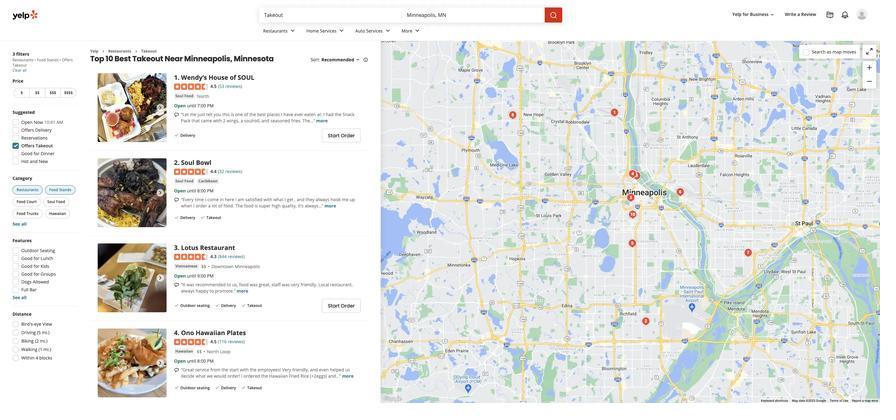 Task type: locate. For each thing, give the bounding box(es) containing it.
3 good from the top
[[21, 263, 32, 269]]

$$ for 4
[[197, 349, 202, 355]]

16 speech v2 image for 4
[[174, 368, 179, 373]]

0 vertical spatial hawaiian button
[[45, 209, 70, 219]]

0 horizontal spatial me
[[190, 112, 196, 117]]

. left the ono
[[178, 329, 179, 337]]

outdoor seating down decide
[[180, 385, 210, 391]]

. for 1
[[178, 73, 179, 82]]

with inside the "every time i come in here i am satisfied with what i get , and they always hook me up when i order a lot of food.  the food is super high quality, it's always…"
[[264, 197, 272, 203]]

here
[[225, 197, 234, 203]]

0 horizontal spatial what
[[196, 373, 206, 379]]

1 vertical spatial 16 checkmark v2 image
[[174, 303, 179, 308]]

good for good for lunch
[[21, 256, 32, 261]]

kyuramen x tbaar - plymouth image
[[507, 109, 519, 121]]

1 vertical spatial hawaiian button
[[174, 349, 194, 355]]

4 16 speech v2 image from the top
[[174, 368, 179, 373]]

2 pm from the top
[[207, 188, 214, 194]]

"let me just tell you this is one of the best places i have ever eaten at. i had the snack pack that came with 2 wings, a soulroll, and seasoned fries. the…"
[[181, 112, 355, 124]]

©2023
[[806, 399, 816, 403]]

see all button down food trucks 'button'
[[13, 221, 27, 227]]

0 vertical spatial outdoor seating
[[180, 303, 210, 309]]

1 horizontal spatial is
[[255, 203, 258, 209]]

with
[[213, 118, 222, 124], [264, 197, 272, 203], [240, 367, 249, 373]]

2 horizontal spatial 24 chevron down v2 image
[[414, 27, 421, 35]]

1 . from the top
[[178, 73, 179, 82]]

bird's-eye view
[[21, 321, 52, 327]]

see all button for features
[[13, 295, 27, 301]]

1 horizontal spatial restaurants link
[[258, 23, 301, 41]]

previous image
[[100, 274, 108, 282], [100, 360, 108, 367]]

1 order from the top
[[341, 132, 355, 139]]

0 horizontal spatial services
[[320, 28, 337, 34]]

mi.)
[[42, 330, 50, 336], [40, 338, 47, 344], [43, 347, 51, 353]]

16 chevron right v2 image
[[101, 49, 106, 54]]

happy
[[196, 288, 209, 294]]

2 • from the left
[[60, 57, 61, 63]]

keyboard
[[761, 399, 774, 403]]

0 vertical spatial 16 checkmark v2 image
[[174, 133, 179, 138]]

(+2eggs)
[[310, 373, 327, 379]]

good up dogs at the bottom of the page
[[21, 271, 32, 277]]

0 horizontal spatial 3
[[13, 51, 15, 57]]

4.5 link for hawaiian
[[210, 338, 217, 345]]

None search field
[[259, 8, 563, 23]]

0 horizontal spatial was
[[186, 282, 194, 288]]

3 . from the top
[[178, 244, 179, 252]]

0 vertical spatial outdoor
[[21, 248, 39, 254]]

yelp left 16 chevron right v2 image
[[90, 49, 98, 54]]

2 vertical spatial soul food button
[[43, 197, 69, 207]]

,
[[295, 197, 296, 203]]

2 vertical spatial mi.)
[[43, 347, 51, 353]]

me
[[190, 112, 196, 117], [342, 197, 349, 203]]

2 was from the left
[[250, 282, 258, 288]]

next image
[[157, 189, 164, 197], [157, 274, 164, 282], [157, 360, 164, 367]]

start down 'had'
[[328, 132, 340, 139]]

group containing suggested
[[11, 109, 78, 167]]

4.5 star rating image for wendy's
[[174, 84, 208, 90]]

soul food button up open until 7:00 pm
[[174, 93, 195, 99]]

was left great,
[[250, 282, 258, 288]]

1 4.5 link from the top
[[210, 83, 217, 90]]

more down us
[[342, 373, 354, 379]]

1 see from the top
[[13, 221, 20, 227]]

3 24 chevron down v2 image from the left
[[414, 27, 421, 35]]

open up "every
[[174, 188, 186, 194]]

0 horizontal spatial 4
[[36, 355, 38, 361]]

soul
[[238, 73, 254, 82]]

that
[[192, 118, 200, 124]]

2 vertical spatial next image
[[157, 360, 164, 367]]

soul
[[175, 93, 183, 99], [181, 159, 194, 167], [175, 179, 183, 184], [47, 199, 55, 204]]

Near text field
[[407, 12, 540, 18]]

food court
[[17, 199, 37, 204]]

start order down snack
[[328, 132, 355, 139]]

0 horizontal spatial yelp
[[90, 49, 98, 54]]

order for the start order link
[[341, 132, 355, 139]]

with down you
[[213, 118, 222, 124]]

3 next image from the top
[[157, 360, 164, 367]]

4.5 for hawaiian
[[210, 339, 217, 345]]

house
[[209, 73, 228, 82]]

features
[[13, 238, 32, 244]]

business categories element
[[258, 23, 868, 41]]

1 vertical spatial soul food link
[[174, 178, 195, 184]]

0 vertical spatial 4
[[174, 329, 178, 337]]

"great service from the start with the employees! very friendly, and even helped us decide what we would order!   i ordered the hawaiian fried rice (+2eggs) and…"
[[181, 367, 350, 379]]

soul inside group
[[47, 199, 55, 204]]

2 none field from the left
[[407, 12, 540, 18]]

always…"
[[305, 203, 323, 209]]

until up "every
[[187, 188, 196, 194]]

0 vertical spatial north
[[197, 93, 209, 99]]

soul food button down 4.4 star rating image
[[174, 178, 195, 184]]

delivery down open now 10:41 am
[[35, 127, 52, 133]]

lotus restaurant image
[[625, 191, 637, 204]]

1 services from the left
[[320, 28, 337, 34]]

1 horizontal spatial 2
[[223, 118, 226, 124]]

outdoor seating down happy
[[180, 303, 210, 309]]

reviews) inside (53 reviews) link
[[225, 83, 242, 89]]

8:00 for bowl
[[197, 188, 206, 194]]

1 vertical spatial outdoor seating
[[180, 385, 210, 391]]

16 checkmark v2 image
[[174, 133, 179, 138], [174, 303, 179, 308], [215, 385, 220, 390]]

what down the service
[[196, 373, 206, 379]]

24 chevron down v2 image inside more link
[[414, 27, 421, 35]]

4 until from the top
[[187, 358, 196, 364]]

0 horizontal spatial is
[[231, 112, 234, 117]]

0 vertical spatial next image
[[157, 189, 164, 197]]

$$
[[35, 90, 39, 96], [201, 264, 206, 270], [197, 349, 202, 355]]

24 chevron down v2 image for home services
[[338, 27, 345, 35]]

1 24 chevron down v2 image from the left
[[338, 27, 345, 35]]

next image left the "it
[[157, 274, 164, 282]]

google image
[[382, 395, 403, 403]]

and inside "great service from the start with the employees! very friendly, and even helped us decide what we would order!   i ordered the hawaiian fried rice (+2eggs) and…"
[[310, 367, 318, 373]]

of right lot
[[218, 203, 222, 209]]

slideshow element for 1
[[98, 73, 167, 142]]

1 16 speech v2 image from the top
[[174, 112, 179, 117]]

2 start from the top
[[328, 302, 340, 310]]

write
[[785, 11, 797, 17]]

24 chevron down v2 image for auto services
[[384, 27, 392, 35]]

2 vertical spatial 16 checkmark v2 image
[[215, 385, 220, 390]]

to
[[227, 282, 231, 288], [210, 288, 214, 294]]

1 vertical spatial see all button
[[13, 295, 27, 301]]

mi.) right (1 on the left bottom of page
[[43, 347, 51, 353]]

quality,
[[282, 203, 297, 209]]

1 horizontal spatial was
[[250, 282, 258, 288]]

0 vertical spatial soul food
[[175, 93, 193, 99]]

1 previous image from the top
[[100, 104, 108, 112]]

groups
[[41, 271, 56, 277]]

4.5 star rating image
[[174, 84, 208, 90], [174, 339, 208, 345]]

top 10 best takeout near minneapolis, minnesota
[[90, 54, 274, 64]]

reviews) inside (32 reviews) "link"
[[225, 169, 242, 175]]

1 horizontal spatial with
[[240, 367, 249, 373]]

eye
[[34, 321, 41, 327]]

1 until from the top
[[187, 103, 196, 109]]

ono
[[181, 329, 194, 337]]

3 pm from the top
[[207, 273, 214, 279]]

1 open until 8:00 pm from the top
[[174, 188, 214, 194]]

order for start order button
[[341, 302, 355, 310]]

what inside the "every time i come in here i am satisfied with what i get , and they always hook me up when i order a lot of food.  the food is super high quality, it's always…"
[[273, 197, 283, 203]]

"every
[[181, 197, 194, 203]]

2 open until 8:00 pm from the top
[[174, 358, 214, 364]]

open until 8:00 pm for ono
[[174, 358, 214, 364]]

the up ordered
[[250, 367, 257, 373]]

0 horizontal spatial none field
[[264, 12, 397, 18]]

when
[[181, 203, 192, 209]]

delivery down promote."
[[221, 303, 236, 309]]

none field find
[[264, 12, 397, 18]]

previous image
[[100, 104, 108, 112], [100, 189, 108, 197]]

2 24 chevron down v2 image from the left
[[384, 27, 392, 35]]

is inside the "every time i come in here i am satisfied with what i get , and they always hook me up when i order a lot of food.  the food is super high quality, it's always…"
[[255, 203, 258, 209]]

auto services link
[[350, 23, 397, 41]]

(5
[[37, 330, 41, 336]]

2
[[223, 118, 226, 124], [174, 159, 178, 167]]

slideshow element for 2
[[98, 159, 167, 227]]

delivery inside group
[[35, 127, 52, 133]]

service
[[195, 367, 209, 373]]

map
[[792, 399, 798, 403]]

map right as
[[833, 49, 842, 55]]

open up the "it
[[174, 273, 186, 279]]

previous image for 1
[[100, 104, 108, 112]]

$$ right hawaiian link
[[197, 349, 202, 355]]

until for lotus
[[187, 273, 196, 279]]

. up 4.4 star rating image
[[178, 159, 179, 167]]

takeout up 'dinner'
[[36, 143, 53, 149]]

open up "let
[[174, 103, 186, 109]]

1 start order from the top
[[328, 132, 355, 139]]

24 chevron down v2 image left auto
[[338, 27, 345, 35]]

to down recommended
[[210, 288, 214, 294]]

clear
[[13, 68, 22, 73]]

1 vertical spatial yelp
[[90, 49, 98, 54]]

2 services from the left
[[366, 28, 383, 34]]

2 next image from the top
[[157, 274, 164, 282]]

reviews) down plates
[[228, 339, 245, 345]]

1 slideshow element from the top
[[98, 73, 167, 142]]

24 chevron down v2 image for more
[[414, 27, 421, 35]]

reviews) inside the (844 reviews) link
[[228, 254, 245, 260]]

category
[[13, 175, 32, 181]]

1 vertical spatial 8:00
[[197, 358, 206, 364]]

outdoor down the "it
[[180, 303, 196, 309]]

1 horizontal spatial stands
[[59, 187, 71, 193]]

1 vertical spatial 2
[[174, 159, 178, 167]]

3 16 speech v2 image from the top
[[174, 283, 179, 288]]

see for category
[[13, 221, 20, 227]]

pm up come
[[207, 188, 214, 194]]

2 see from the top
[[13, 295, 20, 301]]

of inside the "let me just tell you this is one of the best places i have ever eaten at. i had the snack pack that came with 2 wings, a soulroll, and seasoned fries. the…"
[[244, 112, 248, 117]]

north for north loop
[[207, 349, 219, 355]]

see
[[13, 221, 20, 227], [13, 295, 20, 301]]

24 chevron down v2 image inside auto services link
[[384, 27, 392, 35]]

all for category
[[21, 221, 27, 227]]

more link for ono hawaiian plates
[[342, 373, 354, 379]]

1 vertical spatial 4.5
[[210, 339, 217, 345]]

google
[[816, 399, 826, 403]]

start inside button
[[328, 302, 340, 310]]

came
[[201, 118, 212, 124]]

4 left the ono
[[174, 329, 178, 337]]

always inside "it was recommended to us, food was great, staff was very friendly. local restaurant, always happy to promote."
[[181, 288, 195, 294]]

food inside button
[[17, 199, 26, 204]]

near
[[165, 54, 183, 64]]

more link for wendy's house of soul
[[316, 118, 328, 124]]

more for wendy's house of soul
[[316, 118, 328, 124]]

more link down the hook
[[325, 203, 336, 209]]

24 chevron down v2 image
[[338, 27, 345, 35], [384, 27, 392, 35], [414, 27, 421, 35]]

1 8:00 from the top
[[197, 188, 206, 194]]

1 next image from the top
[[157, 189, 164, 197]]

4.5 star rating image down wendy's
[[174, 84, 208, 90]]

4 pm from the top
[[207, 358, 214, 364]]

ono hawaiian plates link
[[181, 329, 246, 337]]

map data ©2023 google
[[792, 399, 826, 403]]

map region
[[336, 0, 880, 403]]

for
[[743, 11, 749, 17], [34, 151, 40, 157], [34, 256, 40, 261], [34, 263, 40, 269], [34, 271, 40, 277]]

and right ,
[[297, 197, 305, 203]]

the
[[249, 112, 256, 117], [335, 112, 342, 117], [222, 367, 228, 373], [250, 367, 257, 373], [261, 373, 268, 379]]

good down the good for lunch
[[21, 263, 32, 269]]

3 slideshow element from the top
[[98, 244, 167, 313]]

sort:
[[311, 57, 320, 63]]

0 vertical spatial soul food link
[[174, 93, 195, 99]]

2 start order from the top
[[328, 302, 355, 310]]

order down snack
[[341, 132, 355, 139]]

2 4.5 star rating image from the top
[[174, 339, 208, 345]]

1 previous image from the top
[[100, 274, 108, 282]]

more down the hook
[[325, 203, 336, 209]]

good for good for kids
[[21, 263, 32, 269]]

until left the 7:00
[[187, 103, 196, 109]]

1 vertical spatial 4
[[36, 355, 38, 361]]

hawaiian link
[[174, 349, 194, 355]]

1 see all button from the top
[[13, 221, 27, 227]]

4 down walking (1 mi.)
[[36, 355, 38, 361]]

1 vertical spatial $$
[[201, 264, 206, 270]]

2 previous image from the top
[[100, 189, 108, 197]]

for inside button
[[743, 11, 749, 17]]

takeout inside offers takeout
[[13, 63, 27, 68]]

soul food link down 4.4 star rating image
[[174, 178, 195, 184]]

1 4.5 star rating image from the top
[[174, 84, 208, 90]]

0 vertical spatial mi.)
[[42, 330, 50, 336]]

1 vertical spatial food
[[239, 282, 249, 288]]

0 vertical spatial open until 8:00 pm
[[174, 188, 214, 194]]

use
[[843, 399, 848, 403]]

order!
[[228, 373, 240, 379]]

food down satisfied on the left of page
[[244, 203, 254, 209]]

and right hot
[[30, 158, 38, 164]]

and inside the "let me just tell you this is one of the best places i have ever eaten at. i had the snack pack that came with 2 wings, a soulroll, and seasoned fries. the…"
[[262, 118, 269, 124]]

2 4.5 link from the top
[[210, 338, 217, 345]]

0 vertical spatial 4.5 star rating image
[[174, 84, 208, 90]]

1 horizontal spatial to
[[227, 282, 231, 288]]

stands
[[47, 57, 59, 63], [59, 187, 71, 193]]

24 chevron down v2 image inside home services link
[[338, 27, 345, 35]]

delivery down order!
[[221, 385, 236, 391]]

reviews) right (32
[[225, 169, 242, 175]]

more down us,
[[237, 288, 248, 294]]

yelp for the yelp link
[[90, 49, 98, 54]]

4 . from the top
[[178, 329, 179, 337]]

next image left "every
[[157, 189, 164, 197]]

more for ono hawaiian plates
[[342, 373, 354, 379]]

1 vertical spatial to
[[210, 288, 214, 294]]

0 horizontal spatial 2
[[174, 159, 178, 167]]

search
[[812, 49, 826, 55]]

see down food trucks 'button'
[[13, 221, 20, 227]]

3
[[13, 51, 15, 57], [174, 244, 178, 252]]

hot and new
[[21, 158, 48, 164]]

see up distance at bottom
[[13, 295, 20, 301]]

home services link
[[301, 23, 350, 41]]

start order link
[[322, 129, 361, 143]]

fries.
[[291, 118, 301, 124]]

4.5 star rating image down the ono
[[174, 339, 208, 345]]

start order for start order button
[[328, 302, 355, 310]]

soul food link for wendy's
[[174, 93, 195, 99]]

2 inside the "let me just tell you this is one of the best places i have ever eaten at. i had the snack pack that came with 2 wings, a soulroll, and seasoned fries. the…"
[[223, 118, 226, 124]]

2 outdoor seating from the top
[[180, 385, 210, 391]]

hawaiian down food stands button
[[49, 211, 66, 216]]

2 see all from the top
[[13, 295, 27, 301]]

services for home services
[[320, 28, 337, 34]]

2 vertical spatial all
[[21, 295, 27, 301]]

(2
[[35, 338, 39, 344]]

option group
[[11, 311, 78, 363]]

16 chevron right v2 image
[[134, 49, 139, 54]]

seating down the we
[[197, 385, 210, 391]]

caribbean link
[[197, 178, 219, 184]]

minneapolis
[[235, 264, 260, 270]]

4.5 for house
[[210, 83, 217, 89]]

0 vertical spatial $$
[[35, 90, 39, 96]]

0 vertical spatial always
[[316, 197, 329, 203]]

24 chevron down v2 image right 'auto services'
[[384, 27, 392, 35]]

start order inside button
[[328, 302, 355, 310]]

me inside the "let me just tell you this is one of the best places i have ever eaten at. i had the snack pack that came with 2 wings, a soulroll, and seasoned fries. the…"
[[190, 112, 196, 117]]

group
[[863, 61, 876, 89], [11, 109, 78, 167], [11, 175, 78, 227], [11, 238, 78, 301]]

1 vertical spatial always
[[181, 288, 195, 294]]

until for wendy's
[[187, 103, 196, 109]]

2 16 speech v2 image from the top
[[174, 198, 179, 203]]

$$ for 3
[[201, 264, 206, 270]]

clear all link
[[13, 68, 27, 73]]

user actions element
[[728, 8, 876, 46]]

takeout down "it was recommended to us, food was great, staff was very friendly. local restaurant, always happy to promote." at the bottom left of page
[[247, 303, 262, 309]]

soul food for soul bowl
[[175, 179, 193, 184]]

1 vertical spatial is
[[255, 203, 258, 209]]

more link for soul bowl
[[325, 203, 336, 209]]

just
[[198, 112, 205, 117]]

0 vertical spatial start order
[[328, 132, 355, 139]]

staff
[[272, 282, 281, 288]]

0 vertical spatial 3
[[13, 51, 15, 57]]

more link down at.
[[316, 118, 328, 124]]

fried
[[289, 373, 299, 379]]

0 vertical spatial previous image
[[100, 104, 108, 112]]

0 horizontal spatial map
[[833, 49, 842, 55]]

$$ up the 9:00
[[201, 264, 206, 270]]

map for moves
[[833, 49, 842, 55]]

3 filters
[[13, 51, 29, 57]]

the test kitchen image
[[674, 186, 687, 198]]

open down suggested
[[21, 119, 33, 125]]

yelp
[[733, 11, 742, 17], [90, 49, 98, 54]]

open down hawaiian link
[[174, 358, 186, 364]]

plates
[[227, 329, 246, 337]]

1 vertical spatial soul food button
[[174, 178, 195, 184]]

0 vertical spatial 8:00
[[197, 188, 206, 194]]

2 soul food link from the top
[[174, 178, 195, 184]]

lotus
[[181, 244, 198, 252]]

good for good for dinner
[[21, 151, 32, 157]]

1 vertical spatial all
[[21, 221, 27, 227]]

1 horizontal spatial what
[[273, 197, 283, 203]]

takeout down 3 filters
[[13, 63, 27, 68]]

i right order!
[[241, 373, 242, 379]]

open
[[174, 103, 186, 109], [21, 119, 33, 125], [174, 188, 186, 194], [174, 273, 186, 279], [174, 358, 186, 364]]

0 vertical spatial is
[[231, 112, 234, 117]]

2 order from the top
[[341, 302, 355, 310]]

the up would
[[222, 367, 228, 373]]

was left very
[[282, 282, 290, 288]]

0 vertical spatial soul food button
[[174, 93, 195, 99]]

1 vertical spatial restaurants link
[[108, 49, 131, 54]]

more link down us,
[[237, 288, 248, 294]]

. left wendy's
[[178, 73, 179, 82]]

0 horizontal spatial to
[[210, 288, 214, 294]]

with inside the "let me just tell you this is one of the best places i have ever eaten at. i had the snack pack that came with 2 wings, a soulroll, and seasoned fries. the…"
[[213, 118, 222, 124]]

is down satisfied on the left of page
[[255, 203, 258, 209]]

4 slideshow element from the top
[[98, 329, 167, 398]]

the…"
[[303, 118, 315, 124]]

recommended button
[[321, 57, 360, 63]]

and inside the "every time i come in here i am satisfied with what i get , and they always hook me up when i order a lot of food.  the food is super high quality, it's always…"
[[297, 197, 305, 203]]

1 vertical spatial mi.)
[[40, 338, 47, 344]]

reviews) up downtown minneapolis
[[228, 254, 245, 260]]

for for groups
[[34, 271, 40, 277]]

1 horizontal spatial hawaiian button
[[174, 349, 194, 355]]

1 good from the top
[[21, 151, 32, 157]]

1 soul food link from the top
[[174, 93, 195, 99]]

2 vertical spatial outdoor
[[180, 385, 196, 391]]

1 horizontal spatial me
[[342, 197, 349, 203]]

super
[[259, 203, 271, 209]]

with inside "great service from the start with the employees! very friendly, and even helped us decide what we would order!   i ordered the hawaiian fried rice (+2eggs) and…"
[[240, 367, 249, 373]]

1 vertical spatial previous image
[[100, 360, 108, 367]]

16 info v2 image
[[363, 57, 368, 62]]

16 speech v2 image
[[174, 112, 179, 117], [174, 198, 179, 203], [174, 283, 179, 288], [174, 368, 179, 373]]

1 start from the top
[[328, 132, 340, 139]]

price group
[[13, 78, 78, 99]]

1 vertical spatial see all
[[13, 295, 27, 301]]

(53 reviews)
[[218, 83, 242, 89]]

food
[[244, 203, 254, 209], [239, 282, 249, 288]]

0 vertical spatial offers
[[62, 57, 73, 63]]

for down the good for lunch
[[34, 263, 40, 269]]

3 for 3 filters
[[13, 51, 15, 57]]

0 horizontal spatial hawaiian button
[[45, 209, 70, 219]]

24 chevron down v2 image right more
[[414, 27, 421, 35]]

1 horizontal spatial •
[[60, 57, 61, 63]]

2 8:00 from the top
[[197, 358, 206, 364]]

good for good for groups
[[21, 271, 32, 277]]

1 horizontal spatial services
[[366, 28, 383, 34]]

soul down 4.4 star rating image
[[175, 179, 183, 184]]

a inside the "every time i come in here i am satisfied with what i get , and they always hook me up when i order a lot of food.  the food is super high quality, it's always…"
[[208, 203, 211, 209]]

soul food down food stands button
[[47, 199, 65, 204]]

3 left "lotus"
[[174, 244, 178, 252]]

1 see all from the top
[[13, 221, 27, 227]]

16 speech v2 image for 2
[[174, 198, 179, 203]]

2 previous image from the top
[[100, 360, 108, 367]]

restaurants
[[263, 28, 288, 34], [108, 49, 131, 54], [13, 57, 34, 63], [17, 187, 39, 193]]

1 vertical spatial soul food
[[175, 179, 193, 184]]

2 seating from the top
[[197, 385, 210, 391]]

. for 4
[[178, 329, 179, 337]]

more for soul bowl
[[325, 203, 336, 209]]

of up (53 reviews) link
[[230, 73, 236, 82]]

recommended
[[321, 57, 354, 63]]

0 vertical spatial 2
[[223, 118, 226, 124]]

soul up open until 7:00 pm
[[175, 93, 183, 99]]

0 vertical spatial see all
[[13, 221, 27, 227]]

1 pm from the top
[[207, 103, 214, 109]]

(1
[[39, 347, 42, 353]]

16 speech v2 image left "let
[[174, 112, 179, 117]]

reviews)
[[225, 83, 242, 89], [225, 169, 242, 175], [228, 254, 245, 260], [228, 339, 245, 345]]

and inside group
[[30, 158, 38, 164]]

4 good from the top
[[21, 271, 32, 277]]

1 4.5 from the top
[[210, 83, 217, 89]]

north up the 7:00
[[197, 93, 209, 99]]

services for auto services
[[366, 28, 383, 34]]

0 vertical spatial food
[[244, 203, 254, 209]]

order inside button
[[341, 302, 355, 310]]

3 until from the top
[[187, 273, 196, 279]]

promote."
[[215, 288, 236, 294]]

soul food
[[175, 93, 193, 99], [175, 179, 193, 184], [47, 199, 65, 204]]

all
[[23, 68, 27, 73], [21, 221, 27, 227], [21, 295, 27, 301]]

dinner
[[41, 151, 55, 157]]

2 see all button from the top
[[13, 295, 27, 301]]

1 outdoor seating from the top
[[180, 303, 210, 309]]

16 checkmark v2 image
[[174, 215, 179, 220], [200, 215, 205, 220], [215, 303, 220, 308], [241, 303, 246, 308], [174, 385, 179, 390], [241, 385, 246, 390]]

reviews) inside "(116 reviews)" "link"
[[228, 339, 245, 345]]

3 was from the left
[[282, 282, 290, 288]]

all for features
[[21, 295, 27, 301]]

helped
[[330, 367, 344, 373]]

offers down reservations
[[21, 143, 34, 149]]

. left "lotus"
[[178, 244, 179, 252]]

1 vertical spatial what
[[196, 373, 206, 379]]

0 vertical spatial map
[[833, 49, 842, 55]]

2 horizontal spatial was
[[282, 282, 290, 288]]

Find text field
[[264, 12, 397, 18]]

1 horizontal spatial always
[[316, 197, 329, 203]]

for for kids
[[34, 263, 40, 269]]

1 vertical spatial 3
[[174, 244, 178, 252]]

pm up recommended
[[207, 273, 214, 279]]

offers takeout
[[13, 57, 73, 68], [21, 143, 53, 149]]

open for 2
[[174, 188, 186, 194]]

previous image for 2
[[100, 189, 108, 197]]

me left up
[[342, 197, 349, 203]]

restaurants left 24 chevron down v2 icon
[[263, 28, 288, 34]]

1 vertical spatial me
[[342, 197, 349, 203]]

yelp inside button
[[733, 11, 742, 17]]

soul food up open until 7:00 pm
[[175, 93, 193, 99]]

2 vertical spatial with
[[240, 367, 249, 373]]

the
[[235, 203, 243, 209]]

yelp left business
[[733, 11, 742, 17]]

wendy's house of soul image
[[98, 73, 167, 142]]

16 chevron down v2 image
[[355, 57, 360, 62]]

takeout
[[141, 49, 157, 54], [132, 54, 163, 64], [13, 63, 27, 68], [36, 143, 53, 149], [206, 215, 221, 220], [247, 303, 262, 309], [247, 385, 262, 391]]

reviews) for bowl
[[225, 169, 242, 175]]

1 none field from the left
[[264, 12, 397, 18]]

1 vertical spatial see
[[13, 295, 20, 301]]

snack
[[343, 112, 355, 117]]

2 until from the top
[[187, 188, 196, 194]]

soul food down 4.4 star rating image
[[175, 179, 193, 184]]

2 slideshow element from the top
[[98, 159, 167, 227]]

start order for the start order link
[[328, 132, 355, 139]]

open until 8:00 pm up the time
[[174, 188, 214, 194]]

zoom out image
[[866, 78, 873, 85]]

0 horizontal spatial •
[[34, 57, 36, 63]]

hook
[[331, 197, 341, 203]]

0 horizontal spatial 24 chevron down v2 image
[[338, 27, 345, 35]]

0 vertical spatial 4.5 link
[[210, 83, 217, 90]]

7:00
[[197, 103, 206, 109]]

$$ left $$$ button
[[35, 90, 39, 96]]

2 . from the top
[[178, 159, 179, 167]]

and down 'best'
[[262, 118, 269, 124]]

hawaiian button up "great
[[174, 349, 194, 355]]

within
[[21, 355, 34, 361]]

0 vertical spatial restaurants link
[[258, 23, 301, 41]]

None field
[[264, 12, 397, 18], [407, 12, 540, 18]]

until for soul
[[187, 188, 196, 194]]

2 good from the top
[[21, 256, 32, 261]]

more link for lotus restaurant
[[237, 288, 248, 294]]

0 vertical spatial 4.5
[[210, 83, 217, 89]]

a down one
[[241, 118, 243, 124]]

1 vertical spatial next image
[[157, 274, 164, 282]]

next image for 3 . lotus restaurant
[[157, 274, 164, 282]]

0 vertical spatial previous image
[[100, 274, 108, 282]]

soul food inside group
[[47, 199, 65, 204]]

slideshow element
[[98, 73, 167, 142], [98, 159, 167, 227], [98, 244, 167, 313], [98, 329, 167, 398]]

always up always…"
[[316, 197, 329, 203]]

2 4.5 from the top
[[210, 339, 217, 345]]

. for 3
[[178, 244, 179, 252]]



Task type: vqa. For each thing, say whether or not it's contained in the screenshot.
Events
no



Task type: describe. For each thing, give the bounding box(es) containing it.
(32
[[218, 169, 224, 175]]

a right report
[[862, 399, 864, 403]]

0 vertical spatial offers takeout
[[13, 57, 73, 68]]

food inside "it was recommended to us, food was great, staff was very friendly. local restaurant, always happy to promote."
[[239, 282, 249, 288]]

bar
[[30, 287, 37, 293]]

pm for hawaiian
[[207, 358, 214, 364]]

food inside 'button'
[[17, 211, 26, 216]]

see for features
[[13, 295, 20, 301]]

soul food link for soul
[[174, 178, 195, 184]]

see all for features
[[13, 295, 27, 301]]

soul bowl image
[[98, 159, 167, 227]]

open for 4
[[174, 358, 186, 364]]

takeout down ordered
[[247, 385, 262, 391]]

reviews) for hawaiian
[[228, 339, 245, 345]]

even
[[319, 367, 329, 373]]

expand map image
[[866, 48, 873, 55]]

next image for 4 . ono hawaiian plates
[[157, 360, 164, 367]]

for for lunch
[[34, 256, 40, 261]]

report
[[852, 399, 862, 403]]

dogs
[[21, 279, 32, 285]]

0 vertical spatial to
[[227, 282, 231, 288]]

court
[[27, 199, 37, 204]]

caribbean button
[[197, 178, 219, 184]]

and…"
[[328, 373, 341, 379]]

4.5 star rating image for ono
[[174, 339, 208, 345]]

hawaiian inside "great service from the start with the employees! very friendly, and even helped us decide what we would order!   i ordered the hawaiian fried rice (+2eggs) and…"
[[269, 373, 288, 379]]

order
[[196, 203, 207, 209]]

employees!
[[258, 367, 281, 373]]

i left get
[[285, 197, 286, 203]]

ono hawaiian plates image
[[98, 329, 167, 398]]

mi.) for walking (1 mi.)
[[43, 347, 51, 353]]

delivery down the pack
[[180, 133, 195, 138]]

a right write
[[798, 11, 800, 17]]

4.3 star rating image
[[174, 254, 208, 260]]

open for 3
[[174, 273, 186, 279]]

open until 8:00 pm for soul
[[174, 188, 214, 194]]

2 vertical spatial offers
[[21, 143, 34, 149]]

(844
[[218, 254, 227, 260]]

egg on a roll image
[[631, 170, 643, 182]]

pm for restaurant
[[207, 273, 214, 279]]

takeout right 16 chevron right v2 icon
[[141, 49, 157, 54]]

see all button for category
[[13, 221, 27, 227]]

4.5 link for house
[[210, 83, 217, 90]]

i right when
[[193, 203, 195, 209]]

i right the time
[[205, 197, 206, 203]]

of left use
[[840, 399, 842, 403]]

i inside "great service from the start with the employees! very friendly, and even helped us decide what we would order!   i ordered the hawaiian fried rice (+2eggs) and…"
[[241, 373, 242, 379]]

9:00
[[197, 273, 206, 279]]

1
[[174, 73, 178, 82]]

3 for 3 . lotus restaurant
[[174, 244, 178, 252]]

downtown minneapolis
[[211, 264, 260, 270]]

notifications image
[[841, 11, 849, 19]]

group containing category
[[11, 175, 78, 227]]

time
[[195, 197, 204, 203]]

takeout right best on the left
[[132, 54, 163, 64]]

seating
[[40, 248, 55, 254]]

very
[[282, 367, 291, 373]]

previous image for 3
[[100, 274, 108, 282]]

1 vertical spatial offers
[[21, 127, 34, 133]]

"let
[[181, 112, 189, 117]]

open inside group
[[21, 119, 33, 125]]

soul food for wendy's house of soul
[[175, 93, 193, 99]]

restaurants right 16 chevron right v2 image
[[108, 49, 131, 54]]

as
[[827, 49, 831, 55]]

8:00 for hawaiian
[[197, 358, 206, 364]]

mi.) for driving (5 mi.)
[[42, 330, 50, 336]]

"every time i come in here i am satisfied with what i get , and they always hook me up when i order a lot of food.  the food is super high quality, it's always…"
[[181, 197, 355, 209]]

dogs allowed
[[21, 279, 49, 285]]

0 horizontal spatial stands
[[47, 57, 59, 63]]

$$$$ button
[[61, 88, 76, 98]]

soul food button for soul bowl
[[174, 178, 195, 184]]

local
[[319, 282, 329, 288]]

driving (5 mi.)
[[21, 330, 50, 336]]

more link
[[397, 23, 426, 41]]

$ button
[[14, 88, 29, 98]]

restaurants inside business categories element
[[263, 28, 288, 34]]

slideshow element for 4
[[98, 329, 167, 398]]

the right 'had'
[[335, 112, 342, 117]]

more for lotus restaurant
[[237, 288, 248, 294]]

start
[[229, 367, 239, 373]]

food.
[[224, 203, 234, 209]]

restaurants inside button
[[17, 187, 39, 193]]

friendly.
[[301, 282, 317, 288]]

10
[[106, 54, 113, 64]]

within 4 blocks
[[21, 355, 52, 361]]

1 • from the left
[[34, 57, 36, 63]]

north for north
[[197, 93, 209, 99]]

trucks
[[27, 211, 38, 216]]

bird's-
[[21, 321, 34, 327]]

i up seasoned
[[281, 112, 282, 117]]

open until 9:00 pm
[[174, 273, 214, 279]]

. for 2
[[178, 159, 179, 167]]

offers inside offers takeout
[[62, 57, 73, 63]]

pimento jamaican kitchen image
[[626, 208, 639, 221]]

pm for bowl
[[207, 188, 214, 194]]

for for business
[[743, 11, 749, 17]]

$$ inside button
[[35, 90, 39, 96]]

food inside the "every time i come in here i am satisfied with what i get , and they always hook me up when i order a lot of food.  the food is super high quality, it's always…"
[[244, 203, 254, 209]]

me inside the "every time i come in here i am satisfied with what i get , and they always hook me up when i order a lot of food.  the food is super high quality, it's always…"
[[342, 197, 349, 203]]

open for 1
[[174, 103, 186, 109]]

pm for house
[[207, 103, 214, 109]]

1 vertical spatial outdoor
[[180, 303, 196, 309]]

none field near
[[407, 12, 540, 18]]

i right at.
[[324, 112, 325, 117]]

reviews) for house
[[225, 83, 242, 89]]

hawaiian up the (116
[[196, 329, 225, 337]]

16 speech v2 image for 1
[[174, 112, 179, 117]]

auto services
[[355, 28, 383, 34]]

for for dinner
[[34, 151, 40, 157]]

delivery down when
[[180, 215, 195, 220]]

next image
[[157, 104, 164, 112]]

full bar
[[21, 287, 37, 293]]

soul food button for wendy's house of soul
[[174, 93, 195, 99]]

until for ono
[[187, 358, 196, 364]]

4.3
[[210, 254, 217, 260]]

map for error
[[865, 399, 871, 403]]

search image
[[550, 11, 557, 19]]

(53
[[218, 83, 224, 89]]

next image for 2 . soul bowl
[[157, 189, 164, 197]]

4.4 star rating image
[[174, 169, 208, 175]]

the down employees!
[[261, 373, 268, 379]]

am
[[57, 119, 63, 125]]

hawaiian inside group
[[49, 211, 66, 216]]

(32 reviews) link
[[218, 168, 242, 175]]

restaurants down the filters
[[13, 57, 34, 63]]

vietnamese
[[175, 264, 198, 269]]

yelp link
[[90, 49, 98, 54]]

what inside "great service from the start with the employees! very friendly, and even helped us decide what we would order!   i ordered the hawaiian fried rice (+2eggs) and…"
[[196, 373, 206, 379]]

write a review link
[[783, 9, 819, 20]]

1 vertical spatial offers takeout
[[21, 143, 53, 149]]

24 chevron down v2 image
[[289, 27, 296, 35]]

start for start order button
[[328, 302, 340, 310]]

good for groups
[[21, 271, 56, 277]]

soul bowl image
[[640, 315, 652, 328]]

us
[[345, 367, 350, 373]]

reviews) for restaurant
[[228, 254, 245, 260]]

keyboard shortcuts button
[[761, 399, 788, 403]]

16 speech v2 image for 3
[[174, 283, 179, 288]]

shortcuts
[[775, 399, 788, 403]]

potsticker image
[[742, 247, 755, 259]]

from
[[210, 367, 220, 373]]

i left am
[[235, 197, 237, 203]]

boludo image
[[626, 237, 639, 250]]

the up 'soulroll,'
[[249, 112, 256, 117]]

food trucks button
[[13, 209, 43, 219]]

1 was from the left
[[186, 282, 194, 288]]

food stands
[[49, 187, 71, 193]]

home
[[306, 28, 319, 34]]

open until 7:00 pm
[[174, 103, 214, 109]]

terms of use
[[830, 399, 848, 403]]

wendy's house of soul image
[[608, 106, 621, 119]]

1 horizontal spatial 4
[[174, 329, 178, 337]]

in
[[220, 197, 224, 203]]

stands inside button
[[59, 187, 71, 193]]

business
[[750, 11, 769, 17]]

we
[[207, 373, 213, 379]]

mi.) for biking (2 mi.)
[[40, 338, 47, 344]]

search as map moves
[[812, 49, 856, 55]]

home services
[[306, 28, 337, 34]]

start order button
[[322, 299, 361, 313]]

report a map error
[[852, 399, 878, 403]]

zoom in image
[[866, 64, 873, 71]]

1 seating from the top
[[197, 303, 210, 309]]

pack
[[181, 118, 190, 124]]

a inside the "let me just tell you this is one of the best places i have ever eaten at. i had the snack pack that came with 2 wings, a soulroll, and seasoned fries. the…"
[[241, 118, 243, 124]]

seasoned
[[271, 118, 290, 124]]

hawaiian inside hawaiian link
[[175, 349, 193, 354]]

start for the start order link
[[328, 132, 340, 139]]

4 . ono hawaiian plates
[[174, 329, 246, 337]]

0 vertical spatial all
[[23, 68, 27, 73]]

group containing features
[[11, 238, 78, 301]]

takeout down lot
[[206, 215, 221, 220]]

$$ button
[[29, 88, 45, 98]]

soul up 4.4 star rating image
[[181, 159, 194, 167]]

bowl
[[196, 159, 211, 167]]

keyboard shortcuts
[[761, 399, 788, 403]]

eaten
[[304, 112, 316, 117]]

see all for category
[[13, 221, 27, 227]]

soul bowl link
[[181, 159, 211, 167]]

4.4 link
[[210, 168, 217, 175]]

option group containing distance
[[11, 311, 78, 363]]

previous image for 4
[[100, 360, 108, 367]]

(116 reviews)
[[218, 339, 245, 345]]

good for dinner
[[21, 151, 55, 157]]

projects image
[[826, 11, 834, 19]]

food court button
[[13, 197, 41, 207]]

ono hawaiian plates image
[[626, 168, 639, 180]]

report a map error link
[[852, 399, 878, 403]]

had
[[326, 112, 334, 117]]

would
[[214, 373, 226, 379]]

is inside the "let me just tell you this is one of the best places i have ever eaten at. i had the snack pack that came with 2 wings, a soulroll, and seasoned fries. the…"
[[231, 112, 234, 117]]

of inside the "every time i come in here i am satisfied with what i get , and they always hook me up when i order a lot of food.  the food is super high quality, it's always…"
[[218, 203, 222, 209]]

yelp for yelp for business
[[733, 11, 742, 17]]

lotus restaurant image
[[98, 244, 167, 313]]

0 horizontal spatial restaurants link
[[108, 49, 131, 54]]

always inside the "every time i come in here i am satisfied with what i get , and they always hook me up when i order a lot of food.  the food is super high quality, it's always…"
[[316, 197, 329, 203]]

16 chevron down v2 image
[[770, 12, 775, 17]]

$$$$
[[64, 90, 73, 96]]

maria w. image
[[856, 8, 868, 20]]

loop
[[220, 349, 230, 355]]

slideshow element for 3
[[98, 244, 167, 313]]

wings,
[[227, 118, 239, 124]]

suggested
[[13, 109, 35, 115]]



